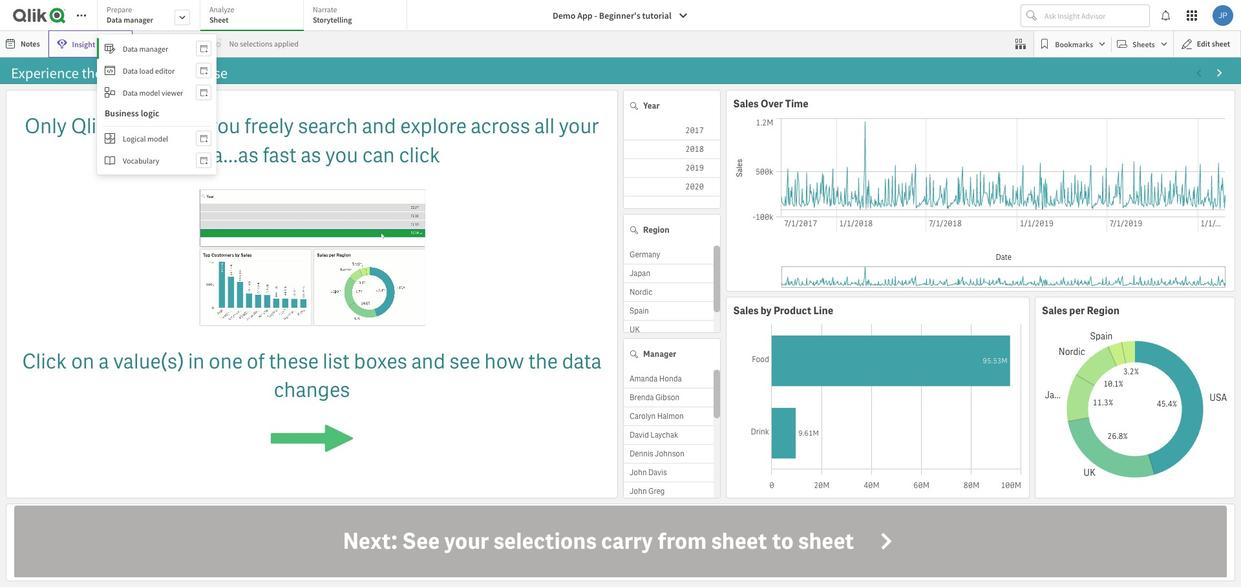 Task type: vqa. For each thing, say whether or not it's contained in the screenshot.
Edit sheet
yes



Task type: describe. For each thing, give the bounding box(es) containing it.
uk optional. 5 of 7 row
[[624, 321, 714, 339]]

data inside prepare data manager
[[107, 15, 122, 25]]

0 horizontal spatial region
[[643, 224, 670, 235]]

model for data
[[139, 88, 160, 97]]

sheets
[[1133, 39, 1155, 49]]

data...as
[[183, 141, 259, 169]]

nordic
[[630, 287, 653, 297]]

can
[[362, 141, 395, 169]]

japan optional. 2 of 7 row
[[624, 264, 714, 283]]

dennis
[[630, 449, 653, 459]]

john for john greg
[[630, 486, 647, 497]]

year
[[643, 100, 660, 111]]

load
[[139, 66, 154, 75]]

application containing only qlik sense lets you freely search and explore across all your data...as fast as you can click
[[6, 90, 618, 498]]

logical model button
[[97, 128, 217, 149]]

2017
[[685, 125, 704, 136]]

prepare
[[107, 5, 132, 14]]

and inside only qlik sense lets you freely search and explore across all your data...as fast as you can click
[[362, 112, 396, 140]]

data manager image
[[105, 43, 115, 54]]

2019
[[685, 163, 704, 173]]

edit sheet button
[[1173, 30, 1241, 58]]

edit sheet
[[1197, 39, 1230, 48]]

0 vertical spatial you
[[208, 112, 240, 140]]

selections inside button
[[494, 527, 597, 556]]

1 horizontal spatial sheet
[[798, 527, 854, 556]]

sense
[[111, 112, 166, 140]]

demo app - beginner's tutorial button
[[545, 5, 696, 26]]

laychak
[[651, 430, 678, 440]]

per
[[1069, 304, 1085, 317]]

data
[[562, 348, 602, 375]]

narrate
[[313, 5, 337, 14]]

by
[[761, 304, 772, 317]]

data load editor
              - open in new tab image
[[200, 65, 208, 76]]

click
[[22, 348, 67, 375]]

next: see your selections carry from sheet to sheet
[[343, 527, 854, 556]]

sheet inside button
[[1212, 39, 1230, 48]]

vocabulary
              - open in new tab image
[[200, 155, 208, 166]]

sales for sales per region
[[1042, 304, 1067, 317]]

sales by product line application
[[726, 297, 1030, 498]]

business
[[105, 107, 139, 119]]

storytelling
[[313, 15, 352, 25]]

only qlik sense lets you freely search and explore across all your data...as fast as you can click
[[25, 112, 599, 169]]

notes
[[21, 39, 40, 48]]

2020
[[685, 182, 704, 192]]

data load editor
[[123, 66, 175, 75]]

on
[[71, 348, 94, 375]]

product
[[774, 304, 812, 317]]

only
[[25, 112, 67, 140]]

demo
[[553, 10, 576, 21]]

and inside the click on a value(s) in one of these list boxes and see how the data changes
[[411, 348, 445, 375]]

line
[[814, 304, 833, 317]]

viewer
[[162, 88, 183, 97]]

greg
[[648, 486, 665, 497]]

david laychak
[[630, 430, 678, 440]]

of
[[247, 348, 265, 375]]

one
[[209, 348, 243, 375]]

model for logical
[[147, 134, 168, 143]]

these
[[269, 348, 319, 375]]

from
[[657, 527, 707, 556]]

bookmarks
[[1055, 39, 1093, 49]]

notes button
[[3, 34, 45, 54]]

data model image
[[105, 87, 115, 98]]

sales for sales by product line
[[733, 304, 759, 317]]

click
[[399, 141, 441, 169]]

Ask Insight Advisor text field
[[1042, 5, 1149, 26]]

application image
[[105, 65, 115, 76]]

carolyn
[[630, 411, 656, 422]]

david laychak optional. 4 of 19 row
[[624, 426, 714, 445]]

dennis johnson optional. 5 of 19 row
[[624, 445, 714, 464]]

honda
[[659, 374, 682, 384]]

see
[[450, 348, 480, 375]]

2019 optional. 3 of 5 row
[[624, 159, 720, 178]]

boxes
[[354, 348, 407, 375]]

over
[[761, 97, 783, 111]]

analyze
[[209, 5, 234, 14]]

germany
[[630, 250, 660, 260]]

book image
[[105, 155, 115, 166]]

manager inside prepare data manager
[[124, 15, 153, 25]]

john greg optional. 7 of 19 row
[[624, 482, 714, 501]]

selections tool image
[[1016, 39, 1026, 49]]

david
[[630, 430, 649, 440]]

across
[[471, 112, 530, 140]]

2018
[[685, 144, 704, 155]]

logical model
              - open in new tab image
[[200, 133, 208, 144]]

brenda
[[630, 392, 654, 403]]

no
[[229, 39, 238, 48]]

data for data manager
[[123, 44, 138, 53]]

data model viewer button
[[97, 82, 217, 103]]

amanda
[[630, 374, 658, 384]]

japan
[[630, 268, 650, 279]]

no selections applied
[[229, 39, 299, 48]]

to
[[772, 527, 794, 556]]

in
[[188, 348, 205, 375]]

sales per region application
[[1035, 297, 1235, 498]]

uk
[[630, 325, 640, 335]]



Task type: locate. For each thing, give the bounding box(es) containing it.
applied
[[274, 39, 299, 48]]

manager down prepare
[[124, 15, 153, 25]]

0 vertical spatial your
[[559, 112, 599, 140]]

and up can
[[362, 112, 396, 140]]

click on a value(s) in one of these list boxes and see how the data changes
[[22, 348, 602, 404]]

data left "load"
[[123, 66, 138, 75]]

data for data load editor
[[123, 66, 138, 75]]

data load editor button
[[97, 60, 217, 81]]

data inside "button"
[[123, 44, 138, 53]]

and left see
[[411, 348, 445, 375]]

you right "as" on the left of the page
[[325, 141, 358, 169]]

your right the see
[[444, 527, 489, 556]]

application
[[6, 90, 618, 498]]

spain
[[630, 306, 649, 316]]

john inside john greg optional. 7 of 19 row
[[630, 486, 647, 497]]

davis
[[648, 467, 667, 478]]

data manager
[[123, 44, 168, 53]]

0 horizontal spatial selections
[[240, 39, 273, 48]]

dennis johnson
[[630, 449, 685, 459]]

data inside button
[[123, 88, 138, 97]]

app
[[577, 10, 593, 21]]

1 horizontal spatial and
[[411, 348, 445, 375]]

manager
[[124, 15, 153, 25], [139, 44, 168, 53]]

vocabulary button
[[97, 150, 217, 171]]

next:
[[343, 527, 398, 556]]

1 horizontal spatial you
[[325, 141, 358, 169]]

prepare data manager
[[107, 5, 153, 25]]

sales for sales over time
[[733, 97, 759, 111]]

sheet left to at the bottom right of page
[[711, 527, 767, 556]]

data manager button
[[97, 38, 217, 59]]

sales left the over
[[733, 97, 759, 111]]

changes
[[274, 377, 350, 404]]

0 horizontal spatial you
[[208, 112, 240, 140]]

0 vertical spatial and
[[362, 112, 396, 140]]

data inside button
[[123, 66, 138, 75]]

sales inside application
[[733, 97, 759, 111]]

model up logic in the top left of the page
[[139, 88, 160, 97]]

how
[[485, 348, 524, 375]]

model
[[139, 88, 160, 97], [147, 134, 168, 143]]

sales over time
[[733, 97, 809, 111]]

data right data model image
[[123, 88, 138, 97]]

1 vertical spatial model
[[147, 134, 168, 143]]

logical
[[123, 134, 146, 143]]

brenda gibson optional. 2 of 19 row
[[624, 389, 714, 407]]

1 horizontal spatial selections
[[494, 527, 597, 556]]

freely
[[244, 112, 294, 140]]

1 horizontal spatial region
[[1087, 304, 1120, 317]]

john
[[630, 467, 647, 478], [630, 486, 647, 497]]

johnson
[[655, 449, 685, 459]]

manager up 'data load editor' button
[[139, 44, 168, 53]]

narrate storytelling
[[313, 5, 352, 25]]

step back image
[[165, 39, 175, 49]]

1 vertical spatial region
[[1087, 304, 1120, 317]]

halmon
[[657, 411, 684, 422]]

spain optional. 4 of 7 row
[[624, 302, 714, 321]]

data model viewer
              - open in new tab image
[[200, 87, 208, 98]]

brenda gibson
[[630, 392, 680, 403]]

vocabulary
[[123, 155, 159, 165]]

0 vertical spatial model
[[139, 88, 160, 97]]

edit
[[1197, 39, 1210, 48]]

fast
[[263, 141, 297, 169]]

sheet right to at the bottom right of page
[[798, 527, 854, 556]]

search
[[298, 112, 358, 140]]

see
[[402, 527, 440, 556]]

sales per region
[[1042, 304, 1120, 317]]

beginner's
[[599, 10, 641, 21]]

your inside next: see your selections carry from sheet to sheet button
[[444, 527, 489, 556]]

john davis
[[630, 467, 667, 478]]

sales
[[733, 97, 759, 111], [733, 304, 759, 317], [1042, 304, 1067, 317]]

manager inside "button"
[[139, 44, 168, 53]]

2020 optional. 4 of 5 row
[[624, 178, 720, 197]]

sheet right edit
[[1212, 39, 1230, 48]]

2 horizontal spatial sheet
[[1212, 39, 1230, 48]]

gibson
[[655, 392, 680, 403]]

1 vertical spatial manager
[[139, 44, 168, 53]]

sales by product line
[[733, 304, 833, 317]]

next: see your selections carry from sheet to sheet application
[[0, 0, 1241, 587], [6, 504, 1235, 581]]

carolyn halmon
[[630, 411, 684, 422]]

qlik
[[71, 112, 107, 140]]

your inside only qlik sense lets you freely search and explore across all your data...as fast as you can click
[[559, 112, 599, 140]]

region up germany
[[643, 224, 670, 235]]

1 vertical spatial your
[[444, 527, 489, 556]]

john left greg
[[630, 486, 647, 497]]

analyze sheet
[[209, 5, 234, 25]]

region
[[643, 224, 670, 235], [1087, 304, 1120, 317]]

john down dennis
[[630, 467, 647, 478]]

next: see your selections carry from sheet to sheet button
[[14, 506, 1227, 577]]

manager
[[643, 348, 676, 359]]

all
[[534, 112, 555, 140]]

john for john davis
[[630, 467, 647, 478]]

lets
[[171, 112, 203, 140]]

the
[[528, 348, 558, 375]]

1 john from the top
[[630, 467, 647, 478]]

1 vertical spatial selections
[[494, 527, 597, 556]]

a
[[99, 348, 109, 375]]

region inside application
[[1087, 304, 1120, 317]]

data model viewer
[[123, 88, 183, 97]]

2 john from the top
[[630, 486, 647, 497]]

0 horizontal spatial your
[[444, 527, 489, 556]]

logical model
[[123, 134, 168, 143]]

selections
[[240, 39, 273, 48], [494, 527, 597, 556]]

carry
[[601, 527, 653, 556]]

data manager
              - open in new tab image
[[200, 43, 208, 54]]

0 vertical spatial manager
[[124, 15, 153, 25]]

list
[[323, 348, 350, 375]]

sales left per
[[1042, 304, 1067, 317]]

as
[[301, 141, 321, 169]]

data right data manager image
[[123, 44, 138, 53]]

tab list
[[97, 0, 412, 32]]

model up the vocabulary button
[[147, 134, 168, 143]]

1 vertical spatial and
[[411, 348, 445, 375]]

1 vertical spatial john
[[630, 486, 647, 497]]

editor
[[155, 66, 175, 75]]

1 horizontal spatial your
[[559, 112, 599, 140]]

business logic image
[[105, 133, 115, 144]]

sheet
[[209, 15, 229, 25]]

region right per
[[1087, 304, 1120, 317]]

amanda honda
[[630, 374, 682, 384]]

data down prepare
[[107, 15, 122, 25]]

your
[[559, 112, 599, 140], [444, 527, 489, 556]]

sales over time application
[[726, 90, 1235, 292]]

next sheet: product details image
[[1215, 68, 1225, 78]]

0 vertical spatial john
[[630, 467, 647, 478]]

0 horizontal spatial and
[[362, 112, 396, 140]]

1 vertical spatial you
[[325, 141, 358, 169]]

value(s)
[[113, 348, 184, 375]]

logic
[[141, 107, 159, 119]]

you
[[208, 112, 240, 140], [325, 141, 358, 169]]

-
[[594, 10, 597, 21]]

data for data model viewer
[[123, 88, 138, 97]]

0 vertical spatial selections
[[240, 39, 273, 48]]

0 vertical spatial region
[[643, 224, 670, 235]]

sales left by in the bottom of the page
[[733, 304, 759, 317]]

0 horizontal spatial sheet
[[711, 527, 767, 556]]

tutorial
[[642, 10, 672, 21]]

bookmarks button
[[1037, 34, 1109, 54]]

tab list containing prepare
[[97, 0, 412, 32]]

time
[[785, 97, 809, 111]]

you up data...as
[[208, 112, 240, 140]]

your right all
[[559, 112, 599, 140]]

2018 optional. 2 of 5 row
[[624, 140, 720, 159]]



